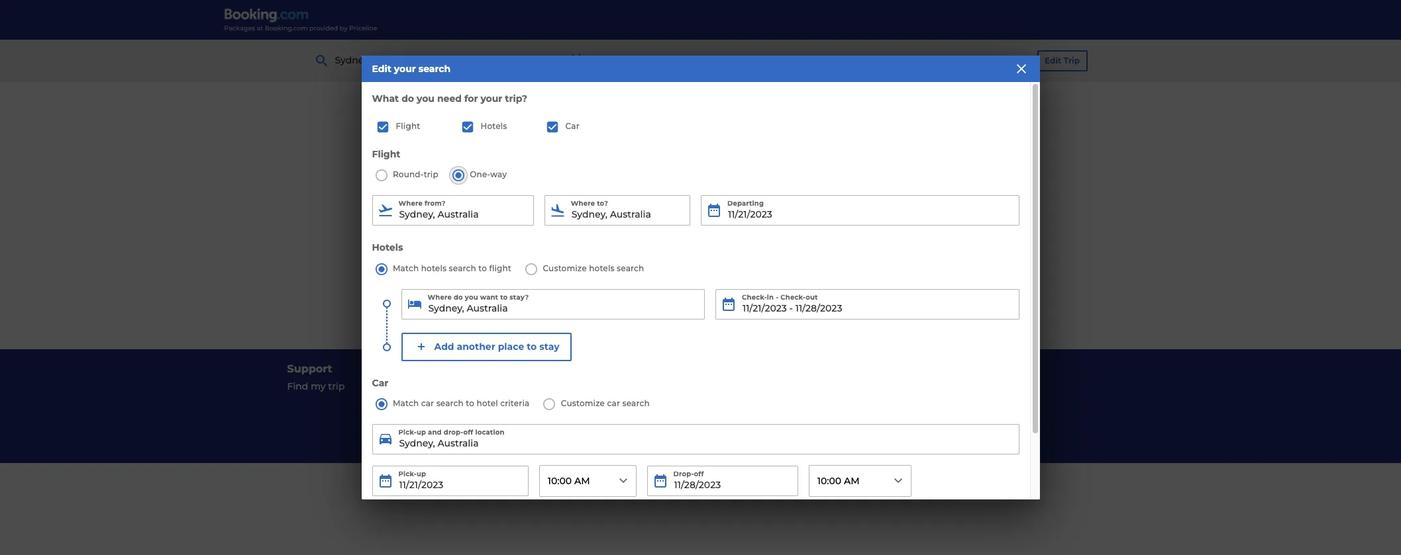Task type: locate. For each thing, give the bounding box(es) containing it.
round-trip
[[391, 170, 438, 180]]

none field where to?
[[544, 195, 690, 226]]

0 horizontal spatial hotels
[[372, 242, 403, 254]]

children
[[928, 54, 968, 66]]

search for customize hotels search
[[617, 264, 644, 273]]

1 vertical spatial trip
[[328, 381, 345, 393]]

my
[[311, 381, 326, 393], [764, 417, 779, 429]]

2 match from the top
[[393, 399, 419, 409]]

hotels
[[481, 121, 507, 131], [372, 242, 403, 254]]

flight
[[396, 121, 420, 131], [372, 148, 400, 160]]

1 horizontal spatial hotels
[[589, 264, 615, 273]]

0 horizontal spatial to
[[466, 399, 474, 409]]

trip down support
[[328, 381, 345, 393]]

my down support
[[311, 381, 326, 393]]

2 car from the left
[[607, 399, 620, 409]]

0 horizontal spatial hotels
[[421, 264, 447, 273]]

match
[[393, 264, 419, 273], [393, 399, 419, 409]]

1 horizontal spatial hotels
[[481, 121, 507, 131]]

0 vertical spatial hotels
[[481, 121, 507, 131]]

0 vertical spatial match
[[393, 264, 419, 273]]

Where do you want to stay? text field
[[401, 289, 705, 320]]

hotels for customize
[[589, 264, 615, 273]]

1 nov from the left
[[612, 54, 630, 66]]

sorry
[[546, 213, 581, 229]]

edit
[[1045, 56, 1061, 66], [372, 63, 391, 75]]

2 tue, from the left
[[651, 54, 670, 66]]

Where from? text field
[[372, 195, 534, 226]]

Departing field
[[701, 195, 1019, 226]]

hotels
[[421, 264, 447, 273], [589, 264, 615, 273]]

for
[[464, 93, 478, 105]]

match for car
[[393, 399, 419, 409]]

flight up round-
[[372, 148, 400, 160]]

2 vertical spatial your
[[814, 213, 846, 229]]

nov left 28
[[673, 54, 691, 66]]

0 horizontal spatial nov
[[612, 54, 630, 66]]

0 horizontal spatial 2
[[831, 54, 836, 66]]

do not sell my personal information link
[[711, 414, 1114, 432]]

0 horizontal spatial car
[[372, 377, 388, 389]]

edit trip button
[[1037, 50, 1087, 72]]

| for tue, nov 21 – tue, nov 28
[[555, 54, 558, 67]]

0 horizontal spatial |
[[555, 54, 558, 67]]

your
[[394, 63, 416, 75], [481, 93, 502, 105], [814, 213, 846, 229]]

what do you need for your trip?
[[372, 93, 527, 105]]

you
[[417, 93, 435, 105]]

trip
[[1064, 56, 1080, 66]]

flight down do
[[396, 121, 420, 131]]

1 horizontal spatial 2
[[920, 54, 925, 66]]

0 vertical spatial your
[[394, 63, 416, 75]]

1 horizontal spatial edit
[[1045, 56, 1061, 66]]

tue,
[[590, 54, 609, 66], [651, 54, 670, 66]]

1 horizontal spatial trip
[[424, 170, 438, 180]]

2 horizontal spatial to
[[727, 213, 741, 229]]

1 horizontal spatial to
[[478, 264, 487, 273]]

1 vertical spatial customize
[[561, 399, 605, 409]]

2 left rooms,
[[831, 54, 836, 66]]

customize
[[543, 264, 587, 273], [561, 399, 605, 409]]

2 hotels from the left
[[589, 264, 615, 273]]

1 tue, from the left
[[590, 54, 609, 66]]

were
[[637, 213, 672, 229]]

1 car from the left
[[421, 399, 434, 409]]

1 vertical spatial your
[[481, 93, 502, 105]]

Pick-up and drop-off location text field
[[372, 425, 1019, 455]]

Drop-off field
[[647, 467, 798, 497]]

0 horizontal spatial trip
[[328, 381, 345, 393]]

your up do
[[394, 63, 416, 75]]

1 horizontal spatial tue,
[[651, 54, 670, 66]]

search
[[419, 63, 451, 75], [449, 264, 476, 273], [617, 264, 644, 273], [436, 399, 464, 409], [622, 399, 650, 409]]

4
[[876, 54, 883, 66]]

0 vertical spatial to
[[727, 213, 741, 229]]

hotels down but
[[589, 264, 615, 273]]

sydney,
[[335, 54, 371, 66]]

edit inside edit trip button
[[1045, 56, 1061, 66]]

to right unable
[[727, 213, 741, 229]]

find my trip link
[[287, 378, 690, 396]]

your right the for
[[481, 93, 502, 105]]

none field where do you want to stay?
[[401, 289, 705, 320]]

none field where from?
[[372, 195, 534, 226]]

we're sorry but we were unable to complete your search.
[[502, 213, 899, 229]]

1 horizontal spatial car
[[607, 399, 620, 409]]

tue, right –
[[651, 54, 670, 66]]

1 hotels from the left
[[421, 264, 447, 273]]

1 horizontal spatial my
[[764, 417, 779, 429]]

1 vertical spatial match
[[393, 399, 419, 409]]

one-way
[[468, 170, 507, 180]]

0 horizontal spatial my
[[311, 381, 326, 393]]

unable
[[675, 213, 723, 229]]

0 horizontal spatial car
[[421, 399, 434, 409]]

trip
[[424, 170, 438, 180], [328, 381, 345, 393]]

my right "sell"
[[764, 417, 779, 429]]

hotels down where from? text field
[[421, 264, 447, 273]]

1 vertical spatial flight
[[372, 148, 400, 160]]

Pick-up field
[[372, 467, 528, 497]]

0 vertical spatial flight
[[396, 121, 420, 131]]

personal
[[781, 417, 822, 429]]

car
[[421, 399, 434, 409], [607, 399, 620, 409]]

0 horizontal spatial edit
[[372, 63, 391, 75]]

what
[[372, 93, 399, 105]]

0 vertical spatial car
[[565, 121, 580, 131]]

nov
[[612, 54, 630, 66], [673, 54, 691, 66]]

my inside support find my trip
[[311, 381, 326, 393]]

edit up what
[[372, 63, 391, 75]]

support
[[287, 363, 332, 376]]

1 vertical spatial hotels
[[372, 242, 403, 254]]

28
[[694, 54, 705, 66]]

|
[[555, 54, 558, 67], [796, 54, 799, 67]]

search.
[[849, 213, 899, 229]]

1 horizontal spatial nov
[[673, 54, 691, 66]]

–
[[644, 54, 648, 66]]

1 vertical spatial to
[[478, 264, 487, 273]]

customize hotels search
[[543, 264, 644, 273]]

2 rooms, 4 adults, 2 children
[[831, 54, 968, 66]]

2 right adults,
[[920, 54, 925, 66]]

0 vertical spatial my
[[311, 381, 326, 393]]

1 match from the top
[[393, 264, 419, 273]]

car
[[565, 121, 580, 131], [372, 377, 388, 389]]

2 vertical spatial to
[[466, 399, 474, 409]]

tue, left 21
[[590, 54, 609, 66]]

1 horizontal spatial |
[[796, 54, 799, 67]]

1 horizontal spatial your
[[481, 93, 502, 105]]

21
[[633, 54, 641, 66]]

booking.com packages image
[[224, 8, 378, 32]]

1 horizontal spatial car
[[565, 121, 580, 131]]

search for customize car search
[[622, 399, 650, 409]]

2 2 from the left
[[920, 54, 925, 66]]

support find my trip
[[287, 363, 345, 393]]

edit left trip
[[1045, 56, 1061, 66]]

we're
[[502, 213, 542, 229]]

car for match
[[421, 399, 434, 409]]

car for customize
[[607, 399, 620, 409]]

0 vertical spatial customize
[[543, 264, 587, 273]]

2
[[831, 54, 836, 66], [920, 54, 925, 66]]

to left the hotel at bottom left
[[466, 399, 474, 409]]

complete
[[745, 213, 811, 229]]

2 | from the left
[[796, 54, 799, 67]]

None field
[[372, 195, 534, 226], [544, 195, 690, 226], [401, 289, 705, 320], [372, 425, 1019, 455]]

1 vertical spatial car
[[372, 377, 388, 389]]

search for edit your search
[[419, 63, 451, 75]]

0 vertical spatial trip
[[424, 170, 438, 180]]

1 | from the left
[[555, 54, 558, 67]]

hotel
[[477, 399, 498, 409]]

0 horizontal spatial tue,
[[590, 54, 609, 66]]

nov left 21
[[612, 54, 630, 66]]

trip up where from? field
[[424, 170, 438, 180]]

your left search. in the top right of the page
[[814, 213, 846, 229]]

sydney, australia
[[335, 54, 414, 66]]

to left flight
[[478, 264, 487, 273]]

0 horizontal spatial your
[[394, 63, 416, 75]]

to
[[727, 213, 741, 229], [478, 264, 487, 273], [466, 399, 474, 409]]



Task type: describe. For each thing, give the bounding box(es) containing it.
match for hotels
[[393, 264, 419, 273]]

do not sell my personal information
[[711, 417, 880, 429]]

not
[[727, 417, 743, 429]]

round-
[[393, 170, 424, 180]]

customize car search
[[561, 399, 650, 409]]

1 vertical spatial my
[[764, 417, 779, 429]]

edit your search
[[372, 63, 451, 75]]

match hotels search to flight
[[393, 264, 511, 273]]

Check-in - Check-out field
[[715, 289, 1019, 320]]

do
[[402, 93, 414, 105]]

| for 2 rooms, 4 adults, 2 children
[[796, 54, 799, 67]]

australia
[[373, 54, 414, 66]]

one-
[[470, 170, 490, 180]]

sell
[[746, 417, 761, 429]]

flight
[[489, 264, 511, 273]]

match car search to hotel criteria
[[393, 399, 530, 409]]

but
[[585, 213, 609, 229]]

adults,
[[885, 54, 918, 66]]

1 2 from the left
[[831, 54, 836, 66]]

information
[[824, 417, 880, 429]]

trip?
[[505, 93, 527, 105]]

none field pick-up and drop-off location
[[372, 425, 1019, 455]]

we
[[613, 213, 633, 229]]

criteria
[[500, 399, 530, 409]]

rooms,
[[839, 54, 874, 66]]

customize for car
[[561, 399, 605, 409]]

edit for edit your search
[[372, 63, 391, 75]]

edit for edit trip
[[1045, 56, 1061, 66]]

edit trip
[[1045, 56, 1080, 66]]

to for hotels
[[478, 264, 487, 273]]

2 nov from the left
[[673, 54, 691, 66]]

find
[[287, 381, 308, 393]]

search for match car search to hotel criteria
[[436, 399, 464, 409]]

way
[[490, 170, 507, 180]]

customize for hotels
[[543, 264, 587, 273]]

2 horizontal spatial your
[[814, 213, 846, 229]]

need
[[437, 93, 462, 105]]

Where to? text field
[[544, 195, 690, 226]]

do
[[711, 417, 725, 429]]

tue, nov 21 – tue, nov 28
[[590, 54, 705, 66]]

trip inside support find my trip
[[328, 381, 345, 393]]

to for car
[[466, 399, 474, 409]]

search for match hotels search to flight
[[449, 264, 476, 273]]

hotels for match
[[421, 264, 447, 273]]



Task type: vqa. For each thing, say whether or not it's contained in the screenshot.
KIDS on the bottom left of page
no



